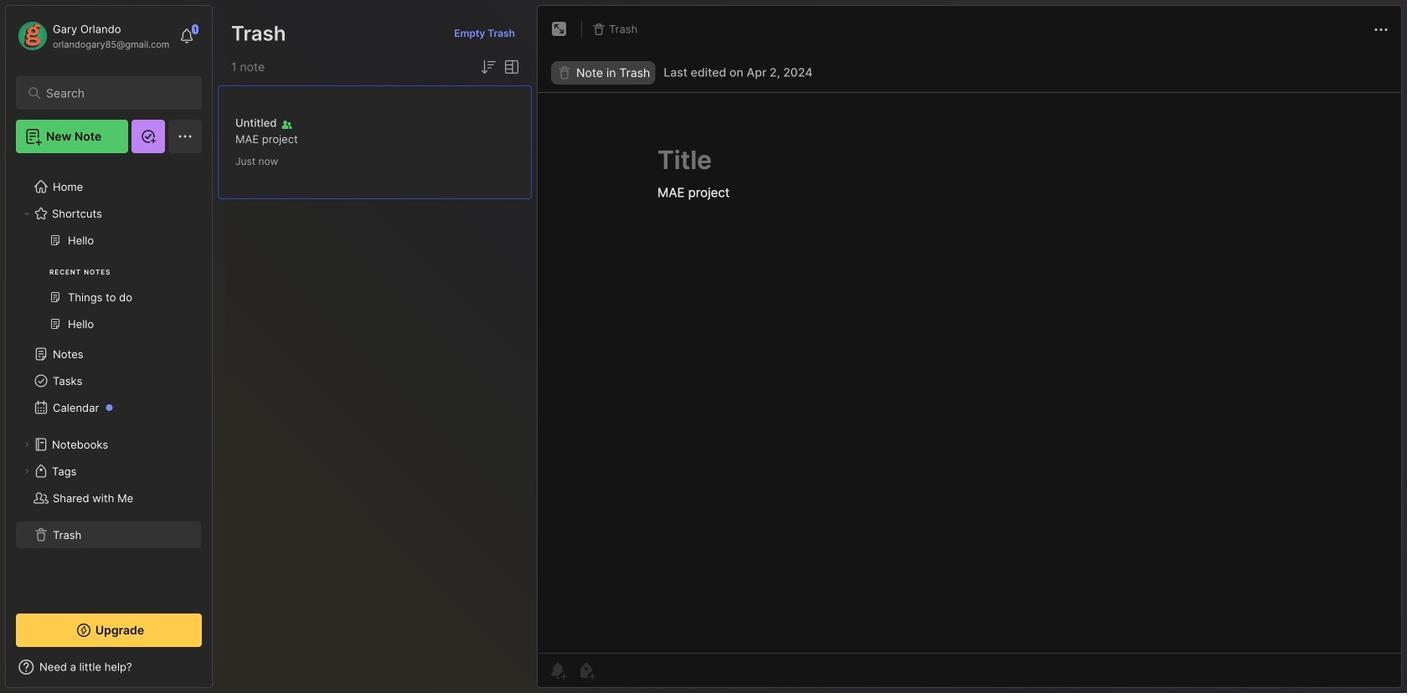 Task type: vqa. For each thing, say whether or not it's contained in the screenshot.
1st tab list from the top of the page
no



Task type: describe. For each thing, give the bounding box(es) containing it.
expand note image
[[550, 19, 570, 39]]

more actions image
[[1372, 20, 1392, 40]]

Search text field
[[46, 85, 180, 101]]

Sort options field
[[478, 57, 499, 77]]

note window element
[[537, 5, 1403, 693]]

click to collapse image
[[212, 663, 224, 683]]

More actions field
[[1372, 19, 1392, 40]]

group inside main element
[[16, 227, 201, 348]]



Task type: locate. For each thing, give the bounding box(es) containing it.
tree inside main element
[[6, 163, 212, 599]]

View options field
[[499, 57, 522, 77]]

main element
[[0, 0, 218, 694]]

expand notebooks image
[[22, 440, 32, 450]]

WHAT'S NEW field
[[6, 654, 212, 681]]

group
[[16, 227, 201, 348]]

add a reminder image
[[548, 661, 568, 681]]

tree
[[6, 163, 212, 599]]

Note Editor text field
[[538, 92, 1402, 654]]

Account field
[[16, 19, 170, 53]]

None search field
[[46, 83, 180, 103]]

add tag image
[[576, 661, 597, 681]]

none search field inside main element
[[46, 83, 180, 103]]

expand tags image
[[22, 467, 32, 477]]



